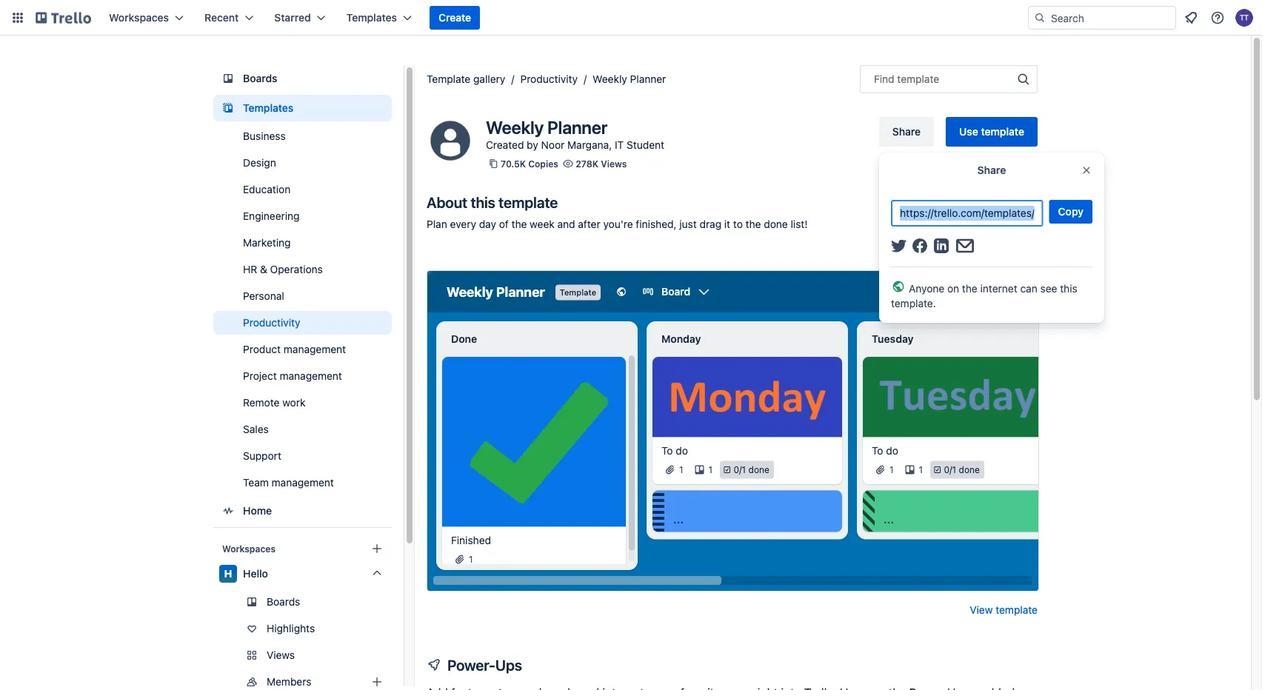 Task type: describe. For each thing, give the bounding box(es) containing it.
0 notifications image
[[1182, 9, 1200, 27]]

create
[[438, 11, 471, 24]]

of
[[499, 218, 509, 230]]

product
[[243, 343, 281, 355]]

share on twitter image
[[891, 239, 907, 252]]

1 horizontal spatial workspaces
[[222, 544, 276, 554]]

planner for weekly planner
[[630, 73, 666, 85]]

find template
[[874, 73, 939, 85]]

education link
[[213, 178, 392, 201]]

hello
[[243, 568, 268, 580]]

open information menu image
[[1210, 10, 1225, 25]]

done
[[764, 218, 788, 230]]

boards for views
[[267, 596, 300, 608]]

created
[[486, 139, 524, 151]]

use template
[[959, 126, 1024, 138]]

members
[[267, 676, 311, 688]]

and
[[557, 218, 575, 230]]

home link
[[213, 498, 392, 524]]

highlights
[[267, 622, 315, 635]]

search image
[[1034, 12, 1046, 24]]

views link
[[213, 644, 407, 667]]

see
[[1040, 283, 1057, 295]]

hr
[[243, 263, 257, 276]]

weekly for weekly planner
[[593, 73, 627, 85]]

find
[[874, 73, 894, 85]]

the inside anyone on the internet can see this template.
[[962, 283, 977, 295]]

boards link for views
[[213, 590, 392, 614]]

view template link
[[970, 603, 1038, 618]]

noor
[[541, 139, 565, 151]]

engineering link
[[213, 204, 392, 228]]

278k
[[576, 158, 598, 169]]

recent
[[204, 11, 239, 24]]

recent button
[[196, 6, 262, 30]]

support link
[[213, 444, 392, 468]]

share on facebook image
[[912, 238, 927, 253]]

0 horizontal spatial the
[[511, 218, 527, 230]]

team
[[243, 477, 269, 489]]

hr & operations link
[[213, 258, 392, 281]]

finished,
[[636, 218, 677, 230]]

work
[[282, 397, 305, 409]]

day
[[479, 218, 496, 230]]

education
[[243, 183, 291, 196]]

0 vertical spatial views
[[601, 158, 627, 169]]

boards for home
[[243, 72, 277, 84]]

0 horizontal spatial productivity
[[243, 317, 300, 329]]

design
[[243, 157, 276, 169]]

it
[[615, 139, 624, 151]]

support
[[243, 450, 281, 462]]

starred button
[[265, 6, 335, 30]]

design link
[[213, 151, 392, 175]]

this inside the about this template plan every day of the week and after you're finished, just drag it to the done list!
[[471, 193, 495, 211]]

boards link for home
[[213, 65, 392, 92]]

about
[[427, 193, 467, 211]]

to
[[733, 218, 743, 230]]

view
[[970, 604, 993, 616]]

template for view template
[[996, 604, 1038, 616]]

templates button
[[337, 6, 421, 30]]

sales
[[243, 423, 269, 435]]

anyone on the internet can see this template.
[[891, 283, 1077, 310]]

just
[[679, 218, 697, 230]]

templates inside popup button
[[346, 11, 397, 24]]

anyone
[[909, 283, 944, 295]]

starred
[[274, 11, 311, 24]]

hr & operations
[[243, 263, 323, 276]]

on
[[947, 283, 959, 295]]

personal link
[[213, 284, 392, 308]]

back to home image
[[36, 6, 91, 30]]

planner for weekly planner created by noor margana, it student
[[547, 117, 607, 138]]

gallery
[[473, 73, 505, 85]]

share button
[[879, 117, 934, 147]]

management for project management
[[280, 370, 342, 382]]

email image
[[956, 238, 974, 253]]

&
[[260, 263, 267, 276]]

every
[[450, 218, 476, 230]]



Task type: locate. For each thing, give the bounding box(es) containing it.
1 horizontal spatial productivity
[[520, 73, 578, 85]]

margana,
[[567, 139, 612, 151]]

sales link
[[213, 418, 392, 441]]

planner down primary element
[[630, 73, 666, 85]]

1 vertical spatial productivity link
[[213, 311, 392, 335]]

template right use at the top right of the page
[[981, 126, 1024, 138]]

1 vertical spatial templates
[[243, 102, 294, 114]]

management for product management
[[284, 343, 346, 355]]

it
[[724, 218, 730, 230]]

drag
[[700, 218, 721, 230]]

remote work
[[243, 397, 305, 409]]

70.5k copies
[[501, 158, 558, 169]]

marketing link
[[213, 231, 392, 255]]

1 horizontal spatial planner
[[630, 73, 666, 85]]

0 horizontal spatial planner
[[547, 117, 607, 138]]

this
[[471, 193, 495, 211], [1060, 283, 1077, 295]]

0 horizontal spatial templates
[[243, 102, 294, 114]]

project management link
[[213, 364, 392, 388]]

productivity link
[[520, 73, 578, 85], [213, 311, 392, 335]]

operations
[[270, 263, 323, 276]]

0 horizontal spatial productivity link
[[213, 311, 392, 335]]

views
[[601, 158, 627, 169], [267, 649, 295, 661]]

home
[[243, 505, 272, 517]]

productivity
[[520, 73, 578, 85], [243, 317, 300, 329]]

engineering
[[243, 210, 300, 222]]

boards up the highlights
[[267, 596, 300, 608]]

business
[[243, 130, 286, 142]]

0 vertical spatial boards
[[243, 72, 277, 84]]

0 horizontal spatial this
[[471, 193, 495, 211]]

template inside find template field
[[897, 73, 939, 85]]

1 vertical spatial boards
[[267, 596, 300, 608]]

board image
[[219, 70, 237, 87]]

boards link
[[213, 65, 392, 92], [213, 590, 392, 614]]

planner up margana,
[[547, 117, 607, 138]]

template inside view template link
[[996, 604, 1038, 616]]

1 boards link from the top
[[213, 65, 392, 92]]

internet
[[980, 283, 1017, 295]]

share down use template button
[[977, 164, 1006, 176]]

copies
[[528, 158, 558, 169]]

management down the product management link
[[280, 370, 342, 382]]

0 vertical spatial planner
[[630, 73, 666, 85]]

team management link
[[213, 471, 392, 495]]

templates up business
[[243, 102, 294, 114]]

1 horizontal spatial weekly
[[593, 73, 627, 85]]

productivity down the personal
[[243, 317, 300, 329]]

after
[[578, 218, 600, 230]]

0 vertical spatial productivity
[[520, 73, 578, 85]]

boards
[[243, 72, 277, 84], [267, 596, 300, 608]]

Find template field
[[860, 65, 1038, 93]]

boards link up templates link in the top of the page
[[213, 65, 392, 92]]

1 vertical spatial management
[[280, 370, 342, 382]]

plan
[[427, 218, 447, 230]]

1 vertical spatial planner
[[547, 117, 607, 138]]

share on linkedin image
[[934, 238, 949, 253]]

remote
[[243, 397, 280, 409]]

1 horizontal spatial the
[[746, 218, 761, 230]]

template gallery
[[427, 73, 505, 85]]

template for find template
[[897, 73, 939, 85]]

1 horizontal spatial this
[[1060, 283, 1077, 295]]

1 horizontal spatial productivity link
[[520, 73, 578, 85]]

boards link up highlights link
[[213, 590, 392, 614]]

workspaces inside 'dropdown button'
[[109, 11, 169, 24]]

0 horizontal spatial workspaces
[[109, 11, 169, 24]]

home image
[[219, 502, 237, 520]]

ups
[[495, 656, 522, 674]]

the right on
[[962, 283, 977, 295]]

productivity link right gallery
[[520, 73, 578, 85]]

forward image
[[389, 647, 407, 664]]

productivity link down personal link
[[213, 311, 392, 335]]

views up members
[[267, 649, 295, 661]]

1 vertical spatial workspaces
[[222, 544, 276, 554]]

copy
[[1058, 206, 1084, 218]]

1 vertical spatial boards link
[[213, 590, 392, 614]]

views down it
[[601, 158, 627, 169]]

0 vertical spatial boards link
[[213, 65, 392, 92]]

the
[[511, 218, 527, 230], [746, 218, 761, 230], [962, 283, 977, 295]]

terry turtle (terryturtle) image
[[1235, 9, 1253, 27]]

weekly planner created by noor margana, it student
[[486, 117, 664, 151]]

workspaces button
[[100, 6, 193, 30]]

weekly planner link
[[593, 73, 666, 85]]

1 vertical spatial share
[[977, 164, 1006, 176]]

by
[[527, 139, 538, 151]]

template.
[[891, 297, 936, 310]]

share inside button
[[892, 126, 921, 138]]

add image
[[368, 673, 386, 690]]

this up 'day'
[[471, 193, 495, 211]]

0 vertical spatial workspaces
[[109, 11, 169, 24]]

1 vertical spatial weekly
[[486, 117, 544, 138]]

project management
[[243, 370, 342, 382]]

template gallery link
[[427, 73, 505, 85]]

marketing
[[243, 237, 291, 249]]

1 horizontal spatial templates
[[346, 11, 397, 24]]

student
[[627, 139, 664, 151]]

1 horizontal spatial share
[[977, 164, 1006, 176]]

templates right starred "popup button"
[[346, 11, 397, 24]]

close popover image
[[1081, 164, 1092, 176]]

2 vertical spatial management
[[272, 477, 334, 489]]

0 vertical spatial management
[[284, 343, 346, 355]]

0 vertical spatial templates
[[346, 11, 397, 24]]

weekly up 'created'
[[486, 117, 544, 138]]

weekly
[[593, 73, 627, 85], [486, 117, 544, 138]]

members link
[[213, 670, 407, 690]]

use
[[959, 126, 978, 138]]

template inside the about this template plan every day of the week and after you're finished, just drag it to the done list!
[[498, 193, 558, 211]]

70.5k
[[501, 158, 526, 169]]

noor margana, it student image
[[427, 117, 474, 164]]

templates link
[[213, 95, 392, 121]]

list!
[[791, 218, 808, 230]]

primary element
[[0, 0, 1262, 36]]

highlights link
[[213, 617, 392, 641]]

share down the find template
[[892, 126, 921, 138]]

forward image
[[389, 673, 407, 690]]

power-
[[447, 656, 495, 674]]

weekly down primary element
[[593, 73, 627, 85]]

boards right board image
[[243, 72, 277, 84]]

1 vertical spatial this
[[1060, 283, 1077, 295]]

planner
[[630, 73, 666, 85], [547, 117, 607, 138]]

project
[[243, 370, 277, 382]]

1 horizontal spatial views
[[601, 158, 627, 169]]

management for team management
[[272, 477, 334, 489]]

template
[[427, 73, 471, 85]]

template up week
[[498, 193, 558, 211]]

0 vertical spatial productivity link
[[520, 73, 578, 85]]

product management
[[243, 343, 346, 355]]

create a workspace image
[[368, 540, 386, 558]]

None field
[[891, 200, 1043, 227]]

0 vertical spatial this
[[471, 193, 495, 211]]

the right to
[[746, 218, 761, 230]]

template inside use template button
[[981, 126, 1024, 138]]

1 vertical spatial views
[[267, 649, 295, 661]]

1 vertical spatial productivity
[[243, 317, 300, 329]]

week
[[530, 218, 555, 230]]

use template button
[[946, 117, 1038, 147]]

278k views
[[576, 158, 627, 169]]

copy button
[[1049, 200, 1092, 224]]

weekly for weekly planner created by noor margana, it student
[[486, 117, 544, 138]]

share
[[892, 126, 921, 138], [977, 164, 1006, 176]]

weekly planner
[[593, 73, 666, 85]]

Search field
[[1046, 7, 1175, 29]]

this inside anyone on the internet can see this template.
[[1060, 283, 1077, 295]]

can
[[1020, 283, 1037, 295]]

0 vertical spatial weekly
[[593, 73, 627, 85]]

productivity right gallery
[[520, 73, 578, 85]]

2 boards link from the top
[[213, 590, 392, 614]]

create button
[[430, 6, 480, 30]]

0 horizontal spatial share
[[892, 126, 921, 138]]

0 horizontal spatial views
[[267, 649, 295, 661]]

management up project management link
[[284, 343, 346, 355]]

this right see
[[1060, 283, 1077, 295]]

planner inside weekly planner created by noor margana, it student
[[547, 117, 607, 138]]

templates
[[346, 11, 397, 24], [243, 102, 294, 114]]

template board image
[[219, 99, 237, 117]]

template right 'view'
[[996, 604, 1038, 616]]

0 vertical spatial share
[[892, 126, 921, 138]]

2 horizontal spatial the
[[962, 283, 977, 295]]

team management
[[243, 477, 334, 489]]

management down support link
[[272, 477, 334, 489]]

business link
[[213, 124, 392, 148]]

h
[[224, 568, 232, 580]]

you're
[[603, 218, 633, 230]]

workspaces
[[109, 11, 169, 24], [222, 544, 276, 554]]

0 horizontal spatial weekly
[[486, 117, 544, 138]]

product management link
[[213, 338, 392, 361]]

template
[[897, 73, 939, 85], [981, 126, 1024, 138], [498, 193, 558, 211], [996, 604, 1038, 616]]

power-ups
[[447, 656, 522, 674]]

remote work link
[[213, 391, 392, 415]]

template for use template
[[981, 126, 1024, 138]]

weekly inside weekly planner created by noor margana, it student
[[486, 117, 544, 138]]

personal
[[243, 290, 284, 302]]

management
[[284, 343, 346, 355], [280, 370, 342, 382], [272, 477, 334, 489]]

template right find
[[897, 73, 939, 85]]

about this template plan every day of the week and after you're finished, just drag it to the done list!
[[427, 193, 808, 230]]

the right of
[[511, 218, 527, 230]]



Task type: vqa. For each thing, say whether or not it's contained in the screenshot.
Workspaces
yes



